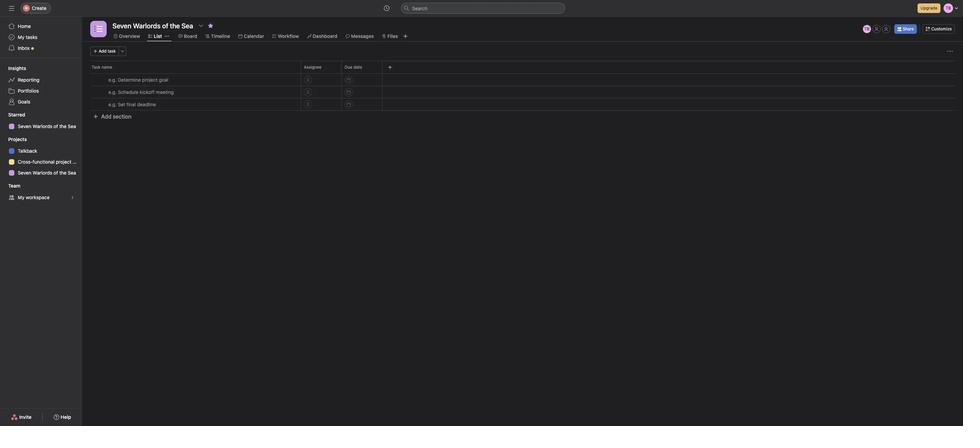 Task type: describe. For each thing, give the bounding box(es) containing it.
invite button
[[7, 411, 36, 424]]

see details, my workspace image
[[70, 196, 75, 200]]

board
[[184, 33, 197, 39]]

reporting
[[18, 77, 39, 83]]

the for seven warlords of the sea "link" within starred element
[[59, 123, 66, 129]]

add tab image
[[403, 34, 408, 39]]

messages link
[[346, 32, 374, 40]]

add for add section
[[101, 114, 111, 120]]

home link
[[4, 21, 78, 32]]

name
[[102, 65, 112, 70]]

cross-
[[18, 159, 33, 165]]

task
[[108, 49, 116, 54]]

calendar
[[244, 33, 264, 39]]

calendar link
[[238, 32, 264, 40]]

e.g. determine project goal
[[108, 77, 168, 83]]

projects button
[[0, 136, 27, 143]]

assignee
[[304, 65, 322, 70]]

my tasks link
[[4, 32, 78, 43]]

kickoff
[[140, 89, 155, 95]]

more actions image
[[120, 49, 124, 53]]

e.g. for e.g. determine project goal
[[108, 77, 117, 83]]

project for functional
[[56, 159, 71, 165]]

share button
[[894, 24, 917, 34]]

tb button
[[863, 25, 871, 33]]

list link
[[148, 32, 162, 40]]

row containing task name
[[82, 61, 963, 74]]

customize button
[[923, 24, 955, 34]]

cross-functional project plan link
[[4, 157, 82, 168]]

e.g. schedule kickoff meeting row
[[82, 86, 963, 98]]

dashboard
[[313, 33, 337, 39]]

goals link
[[4, 96, 78, 107]]

of inside starred element
[[54, 123, 58, 129]]

add field image
[[388, 65, 392, 69]]

create button
[[21, 3, 51, 14]]

seven inside projects element
[[18, 170, 31, 176]]

tasks
[[26, 34, 37, 40]]

add for add task
[[99, 49, 107, 54]]

date
[[354, 65, 362, 70]]

insights button
[[0, 65, 26, 72]]

files link
[[382, 32, 398, 40]]

e.g. determine project goal row
[[82, 74, 963, 86]]

invite
[[19, 414, 32, 420]]

my for my tasks
[[18, 34, 24, 40]]

schedule
[[118, 89, 138, 95]]

show options image
[[198, 23, 204, 28]]

team
[[8, 183, 20, 189]]

workspace
[[26, 195, 50, 200]]

insights
[[8, 65, 26, 71]]

project for determine
[[142, 77, 158, 83]]

tb
[[864, 26, 870, 31]]

set
[[118, 102, 125, 107]]

messages
[[351, 33, 374, 39]]

talkback
[[18, 148, 37, 154]]

e.g. schedule kickoff meeting
[[108, 89, 174, 95]]

teams element
[[0, 180, 82, 204]]

upgrade
[[921, 5, 938, 11]]

seven warlords of the sea inside starred element
[[18, 123, 76, 129]]

starred button
[[0, 111, 25, 118]]

hide sidebar image
[[9, 5, 14, 11]]

seven warlords of the sea inside projects element
[[18, 170, 76, 176]]

my for my workspace
[[18, 195, 24, 200]]

insights element
[[0, 62, 82, 109]]

share
[[903, 26, 914, 31]]

e.g. set final deadline
[[108, 102, 156, 107]]

dashboard link
[[307, 32, 337, 40]]



Task type: locate. For each thing, give the bounding box(es) containing it.
warlords down goals link at the top of page
[[33, 123, 52, 129]]

1 vertical spatial e.g.
[[108, 89, 117, 95]]

seven warlords of the sea down the 'cross-functional project plan'
[[18, 170, 76, 176]]

timeline link
[[206, 32, 230, 40]]

1 sea from the top
[[68, 123, 76, 129]]

add
[[99, 49, 107, 54], [101, 114, 111, 120]]

1 vertical spatial seven warlords of the sea
[[18, 170, 76, 176]]

0 vertical spatial project
[[142, 77, 158, 83]]

1 the from the top
[[59, 123, 66, 129]]

portfolios
[[18, 88, 39, 94]]

project left the plan
[[56, 159, 71, 165]]

plan
[[73, 159, 82, 165]]

my
[[18, 34, 24, 40], [18, 195, 24, 200]]

portfolios link
[[4, 85, 78, 96]]

my tasks
[[18, 34, 37, 40]]

help button
[[49, 411, 76, 424]]

seven warlords of the sea down goals link at the top of page
[[18, 123, 76, 129]]

1 vertical spatial of
[[54, 170, 58, 176]]

list image
[[94, 25, 103, 33]]

e.g. left set
[[108, 102, 117, 107]]

projects element
[[0, 133, 82, 180]]

2 vertical spatial e.g.
[[108, 102, 117, 107]]

sea for seven warlords of the sea "link" within starred element
[[68, 123, 76, 129]]

1 my from the top
[[18, 34, 24, 40]]

of
[[54, 123, 58, 129], [54, 170, 58, 176]]

project up kickoff
[[142, 77, 158, 83]]

seven down cross-
[[18, 170, 31, 176]]

add section button
[[90, 110, 134, 123]]

1 horizontal spatial project
[[142, 77, 158, 83]]

2 e.g. from the top
[[108, 89, 117, 95]]

overview
[[119, 33, 140, 39]]

files
[[388, 33, 398, 39]]

0 vertical spatial seven warlords of the sea link
[[4, 121, 78, 132]]

0 vertical spatial my
[[18, 34, 24, 40]]

final
[[127, 102, 136, 107]]

deadline
[[137, 102, 156, 107]]

project
[[142, 77, 158, 83], [56, 159, 71, 165]]

e.g. down name
[[108, 77, 117, 83]]

2 seven warlords of the sea from the top
[[18, 170, 76, 176]]

0 vertical spatial seven
[[18, 123, 31, 129]]

2 sea from the top
[[68, 170, 76, 176]]

1 seven from the top
[[18, 123, 31, 129]]

sea inside starred element
[[68, 123, 76, 129]]

team button
[[0, 183, 20, 189]]

of down goals link at the top of page
[[54, 123, 58, 129]]

add left task
[[99, 49, 107, 54]]

seven warlords of the sea link up talkback link
[[4, 121, 78, 132]]

seven warlords of the sea link
[[4, 121, 78, 132], [4, 168, 78, 178]]

seven inside starred element
[[18, 123, 31, 129]]

1 vertical spatial seven
[[18, 170, 31, 176]]

projects
[[8, 136, 27, 142]]

starred
[[8, 112, 25, 118]]

e.g.
[[108, 77, 117, 83], [108, 89, 117, 95], [108, 102, 117, 107]]

1 vertical spatial add
[[101, 114, 111, 120]]

1 seven warlords of the sea link from the top
[[4, 121, 78, 132]]

sea for seven warlords of the sea "link" in projects element
[[68, 170, 76, 176]]

warlords
[[33, 123, 52, 129], [33, 170, 52, 176]]

goals
[[18, 99, 30, 105]]

history image
[[384, 5, 389, 11]]

task name
[[92, 65, 112, 70]]

cross-functional project plan
[[18, 159, 82, 165]]

e.g. inside "row"
[[108, 102, 117, 107]]

my left tasks
[[18, 34, 24, 40]]

upgrade button
[[918, 3, 941, 13]]

inbox
[[18, 45, 30, 51]]

1 vertical spatial project
[[56, 159, 71, 165]]

list
[[154, 33, 162, 39]]

more actions image
[[948, 49, 953, 54]]

None text field
[[111, 19, 195, 32]]

seven warlords of the sea link inside starred element
[[4, 121, 78, 132]]

customize
[[932, 26, 952, 31]]

my workspace
[[18, 195, 50, 200]]

global element
[[0, 17, 82, 58]]

add left section
[[101, 114, 111, 120]]

1 vertical spatial seven warlords of the sea link
[[4, 168, 78, 178]]

the for seven warlords of the sea "link" in projects element
[[59, 170, 66, 176]]

0 vertical spatial seven warlords of the sea
[[18, 123, 76, 129]]

1 vertical spatial the
[[59, 170, 66, 176]]

add task button
[[90, 47, 119, 56]]

0 vertical spatial warlords
[[33, 123, 52, 129]]

sea
[[68, 123, 76, 129], [68, 170, 76, 176]]

create
[[32, 5, 46, 11]]

starred element
[[0, 109, 82, 133]]

2 seven warlords of the sea link from the top
[[4, 168, 78, 178]]

the down goals link at the top of page
[[59, 123, 66, 129]]

e.g. for e.g. schedule kickoff meeting
[[108, 89, 117, 95]]

due date
[[345, 65, 362, 70]]

add task
[[99, 49, 116, 54]]

seven
[[18, 123, 31, 129], [18, 170, 31, 176]]

1 warlords from the top
[[33, 123, 52, 129]]

0 vertical spatial sea
[[68, 123, 76, 129]]

1 seven warlords of the sea from the top
[[18, 123, 76, 129]]

help
[[61, 414, 71, 420]]

seven warlords of the sea link inside projects element
[[4, 168, 78, 178]]

warlords inside starred element
[[33, 123, 52, 129]]

project inside row
[[142, 77, 158, 83]]

sea inside projects element
[[68, 170, 76, 176]]

my workspace link
[[4, 192, 78, 203]]

timeline
[[211, 33, 230, 39]]

home
[[18, 23, 31, 29]]

2 my from the top
[[18, 195, 24, 200]]

0 vertical spatial the
[[59, 123, 66, 129]]

2 of from the top
[[54, 170, 58, 176]]

0 vertical spatial add
[[99, 49, 107, 54]]

2 seven from the top
[[18, 170, 31, 176]]

1 vertical spatial warlords
[[33, 170, 52, 176]]

2 warlords from the top
[[33, 170, 52, 176]]

the
[[59, 123, 66, 129], [59, 170, 66, 176]]

tab actions image
[[165, 34, 169, 38]]

0 vertical spatial e.g.
[[108, 77, 117, 83]]

goal
[[159, 77, 168, 83]]

due
[[345, 65, 352, 70]]

e.g. left schedule
[[108, 89, 117, 95]]

1 of from the top
[[54, 123, 58, 129]]

e.g. set final deadline row
[[82, 98, 963, 111]]

1 vertical spatial sea
[[68, 170, 76, 176]]

1 e.g. from the top
[[108, 77, 117, 83]]

row
[[82, 61, 963, 74], [90, 73, 955, 74]]

overview link
[[114, 32, 140, 40]]

workflow link
[[272, 32, 299, 40]]

meeting
[[156, 89, 174, 95]]

1 vertical spatial my
[[18, 195, 24, 200]]

my inside global element
[[18, 34, 24, 40]]

my down team
[[18, 195, 24, 200]]

talkback link
[[4, 146, 78, 157]]

Search tasks, projects, and more text field
[[401, 3, 565, 14]]

of down the 'cross-functional project plan'
[[54, 170, 58, 176]]

0 horizontal spatial project
[[56, 159, 71, 165]]

the inside starred element
[[59, 123, 66, 129]]

workflow
[[278, 33, 299, 39]]

the down the 'cross-functional project plan'
[[59, 170, 66, 176]]

seven warlords of the sea link down functional
[[4, 168, 78, 178]]

remove from starred image
[[208, 23, 213, 28]]

task
[[92, 65, 100, 70]]

reporting link
[[4, 75, 78, 85]]

e.g. for e.g. set final deadline
[[108, 102, 117, 107]]

inbox link
[[4, 43, 78, 54]]

of inside projects element
[[54, 170, 58, 176]]

warlords down cross-functional project plan link
[[33, 170, 52, 176]]

warlords inside projects element
[[33, 170, 52, 176]]

functional
[[33, 159, 55, 165]]

section
[[113, 114, 131, 120]]

seven warlords of the sea
[[18, 123, 76, 129], [18, 170, 76, 176]]

0 vertical spatial of
[[54, 123, 58, 129]]

the inside projects element
[[59, 170, 66, 176]]

add section
[[101, 114, 131, 120]]

seven down starred on the left top
[[18, 123, 31, 129]]

3 e.g. from the top
[[108, 102, 117, 107]]

board link
[[178, 32, 197, 40]]

my inside teams element
[[18, 195, 24, 200]]

2 the from the top
[[59, 170, 66, 176]]

determine
[[118, 77, 141, 83]]



Task type: vqa. For each thing, say whether or not it's contained in the screenshot.
"Create" popup button
yes



